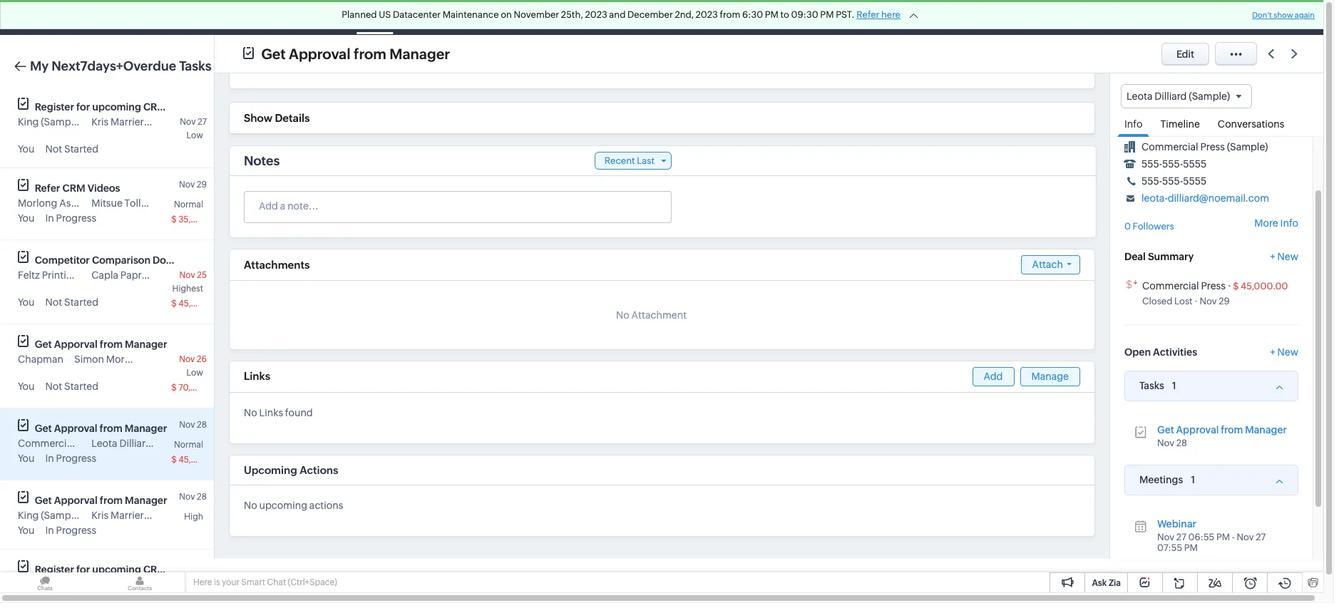 Task type: describe. For each thing, give the bounding box(es) containing it.
michael
[[18, 579, 54, 590]]

document
[[153, 255, 203, 266]]

nov up high
[[179, 492, 195, 502]]

1 vertical spatial get approval from manager
[[35, 423, 167, 434]]

started for (sample)
[[64, 143, 98, 155]]

printing
[[42, 270, 78, 281]]

0 vertical spatial refer
[[857, 9, 879, 20]]

2 new from the top
[[1277, 346, 1298, 358]]

1 horizontal spatial approval
[[289, 45, 351, 62]]

us
[[379, 9, 391, 20]]

07:55
[[1157, 542, 1182, 553]]

2 vertical spatial no
[[244, 500, 257, 511]]

my
[[30, 58, 49, 73]]

marrier for not started
[[111, 116, 144, 128]]

commercial for commercial press (sample)
[[1142, 141, 1198, 153]]

no attachment
[[616, 309, 687, 321]]

to
[[780, 9, 789, 20]]

1 you from the top
[[18, 143, 35, 155]]

1 horizontal spatial meetings
[[1139, 474, 1183, 486]]

0 horizontal spatial leota dilliard (sample)
[[91, 438, 195, 449]]

crm inside the register for upcoming crm webinars nov 27
[[143, 101, 166, 113]]

0 horizontal spatial approval
[[54, 423, 97, 434]]

1 + from the top
[[1270, 251, 1275, 262]]

morasca
[[106, 354, 146, 365]]

press for ·
[[1201, 280, 1226, 291]]

webinar link
[[1157, 518, 1196, 530]]

get apporval from manager nov 26
[[35, 339, 207, 364]]

0 horizontal spatial ·
[[1195, 296, 1198, 306]]

30
[[196, 580, 207, 590]]

from inside get approval from manager nov 28
[[1221, 424, 1243, 435]]

upcoming
[[244, 464, 297, 476]]

capla
[[91, 270, 118, 281]]

details
[[275, 112, 310, 124]]

from inside get apporval from manager nov 26
[[100, 339, 123, 350]]

get approval from manager nov 28
[[1157, 424, 1287, 448]]

2 you from the top
[[18, 212, 35, 224]]

add link
[[972, 367, 1014, 386]]

0 horizontal spatial refer
[[35, 183, 60, 194]]

planned us datacenter maintenance on november 25th, 2023 and december 2nd, 2023 from 6:30 pm to 09:30 pm pst. refer here
[[342, 9, 901, 20]]

kris for in progress
[[91, 510, 108, 521]]

commercial for commercial press
[[18, 438, 75, 449]]

(sample) inside leota dilliard (sample) field
[[1189, 91, 1230, 102]]

1 vertical spatial upcoming
[[259, 500, 307, 511]]

nov down webinar link
[[1157, 532, 1174, 542]]

29 inside the commercial press · $ 45,000.00 closed lost · nov 29
[[1219, 296, 1230, 306]]

0 horizontal spatial tasks
[[179, 58, 212, 73]]

competitor comparison document nov 25
[[35, 255, 207, 280]]

reports link
[[510, 0, 569, 35]]

$ inside the commercial press · $ 45,000.00 closed lost · nov 29
[[1233, 281, 1239, 291]]

started for printing
[[64, 297, 98, 308]]

mitsue tollner (sample)
[[91, 198, 199, 209]]

king for get apporval from manager
[[18, 510, 39, 521]]

smart
[[241, 578, 265, 588]]

+ new link
[[1270, 251, 1298, 269]]

notes
[[244, 153, 280, 168]]

refer crm videos
[[35, 183, 120, 194]]

commercial press · $ 45,000.00 closed lost · nov 29
[[1142, 280, 1288, 306]]

leota inside leota dilliard (sample) field
[[1127, 91, 1153, 102]]

nov 27 06:55 pm -
[[1157, 532, 1237, 542]]

conversations link
[[1211, 109, 1292, 136]]

0 horizontal spatial 29
[[197, 180, 207, 190]]

simon morasca (sample)
[[74, 354, 189, 365]]

paprocki
[[120, 270, 161, 281]]

leota dilliard (sample) inside field
[[1127, 91, 1230, 102]]

nov 29
[[179, 180, 207, 190]]

1 + new from the top
[[1270, 251, 1298, 262]]

calls
[[476, 12, 499, 23]]

next7days+overdue
[[51, 58, 176, 73]]

progress for (sample)
[[56, 525, 96, 536]]

register for register for upcoming crm webinars nov 30
[[35, 564, 74, 575]]

1 vertical spatial links
[[259, 407, 283, 419]]

meetings link
[[399, 0, 465, 35]]

webinars for register for upcoming crm webinars nov 30
[[168, 564, 213, 575]]

low for kris marrier (sample)
[[187, 130, 203, 140]]

open activities
[[1124, 346, 1197, 358]]

no for attachments
[[616, 309, 629, 321]]

28 for kris marrier (sample)
[[197, 492, 207, 502]]

morlong
[[18, 198, 57, 209]]

recent
[[605, 155, 635, 166]]

products link
[[634, 0, 699, 35]]

1 horizontal spatial get approval from manager
[[261, 45, 450, 62]]

2 + new from the top
[[1270, 346, 1298, 358]]

products
[[646, 12, 688, 23]]

1 for tasks
[[1172, 380, 1176, 391]]

and
[[609, 9, 626, 20]]

0
[[1124, 221, 1131, 232]]

create menu image
[[1081, 0, 1116, 35]]

sales orders
[[767, 12, 826, 23]]

approval inside get approval from manager nov 28
[[1176, 424, 1219, 435]]

recent last
[[605, 155, 655, 166]]

don't show again
[[1252, 11, 1315, 19]]

more
[[1254, 218, 1278, 229]]

associates
[[59, 198, 109, 209]]

$ 70,000.00
[[171, 383, 222, 393]]

next record image
[[1291, 49, 1301, 58]]

pm inside the nov 27 07:55 pm
[[1184, 542, 1198, 553]]

3 started from the top
[[64, 381, 98, 392]]

december
[[628, 9, 673, 20]]

26
[[197, 354, 207, 364]]

in for king
[[45, 525, 54, 536]]

enterprise-
[[996, 6, 1043, 17]]

apporval for get apporval from manager nov 26
[[54, 339, 98, 350]]

analytics link
[[569, 0, 634, 35]]

in for morlong
[[45, 212, 54, 224]]

edit
[[1176, 48, 1194, 60]]

06:55
[[1188, 532, 1214, 542]]

$ for leota dilliard (sample)
[[171, 455, 177, 465]]

-
[[1232, 532, 1235, 542]]

get inside get apporval from manager nov 26
[[35, 339, 52, 350]]

manager inside get approval from manager nov 28
[[1245, 424, 1287, 435]]

1 new from the top
[[1277, 251, 1298, 262]]

nov 28 for kris marrier (sample)
[[179, 492, 207, 502]]

0 vertical spatial links
[[244, 370, 270, 382]]

09:30
[[791, 9, 818, 20]]

maintenance
[[443, 9, 499, 20]]

tollner
[[125, 198, 156, 209]]

manage link
[[1020, 367, 1080, 386]]

nov inside get apporval from manager nov 26
[[179, 354, 195, 364]]

edit button
[[1161, 42, 1209, 65]]

nov inside the competitor comparison document nov 25
[[179, 270, 195, 280]]

setup element
[[1231, 0, 1260, 35]]

nov inside the register for upcoming crm webinars nov 27
[[180, 117, 196, 127]]

2 + from the top
[[1270, 346, 1275, 358]]

orders
[[794, 12, 826, 23]]

webinar
[[1157, 518, 1196, 530]]

quotes
[[710, 12, 744, 23]]

upcoming actions
[[244, 464, 338, 476]]

again
[[1295, 11, 1315, 19]]

progress for press
[[56, 453, 96, 464]]

more info
[[1254, 218, 1298, 229]]

marketplace element
[[1202, 0, 1231, 35]]

45,000.00 for capla paprocki (sample)
[[178, 299, 222, 309]]

nov inside the nov 27 07:55 pm
[[1237, 532, 1254, 542]]

capla paprocki (sample)
[[91, 270, 204, 281]]

commercial press
[[18, 438, 101, 449]]

my next7days+overdue tasks
[[30, 58, 212, 73]]

highest
[[172, 284, 203, 294]]

november
[[514, 9, 559, 20]]

27 inside the register for upcoming crm webinars nov 27
[[197, 117, 207, 127]]

0 horizontal spatial meetings
[[410, 12, 453, 23]]

kris marrier (sample) for in progress
[[91, 510, 187, 521]]

conversations
[[1218, 118, 1284, 130]]

previous record image
[[1268, 49, 1274, 58]]

contacts image
[[95, 573, 185, 593]]

pst.
[[836, 9, 855, 20]]

webinars for register for upcoming crm webinars nov 27
[[168, 101, 213, 113]]

signals element
[[1146, 0, 1173, 35]]

quotes link
[[699, 0, 756, 35]]

in for commercial
[[45, 453, 54, 464]]

$ 45,000.00 for leota dilliard (sample)
[[171, 455, 222, 465]]

2nd,
[[675, 9, 694, 20]]

search element
[[1116, 0, 1146, 35]]

Leota Dilliard (Sample) field
[[1121, 84, 1252, 109]]

1 2023 from the left
[[585, 9, 607, 20]]

1 vertical spatial leota
[[91, 438, 117, 449]]

pm left to
[[765, 9, 779, 20]]

feltz
[[18, 270, 40, 281]]



Task type: vqa. For each thing, say whether or not it's contained in the screenshot.
$ 45,000.00 to the top
yes



Task type: locate. For each thing, give the bounding box(es) containing it.
planned
[[342, 9, 377, 20]]

meetings up webinar link
[[1139, 474, 1183, 486]]

0 vertical spatial dilliard
[[1155, 91, 1187, 102]]

1 horizontal spatial tasks
[[362, 12, 387, 23]]

your
[[222, 578, 240, 588]]

webinars left show
[[168, 101, 213, 113]]

press
[[1200, 141, 1225, 153], [1201, 280, 1226, 291], [77, 438, 101, 449]]

0 vertical spatial 28
[[197, 420, 207, 430]]

2 register from the top
[[35, 564, 74, 575]]

1 vertical spatial register
[[35, 564, 74, 575]]

2023 right 2nd,
[[696, 9, 718, 20]]

nov 28 down $ 70,000.00
[[179, 420, 207, 430]]

1 vertical spatial ·
[[1195, 296, 1198, 306]]

28 down 70,000.00
[[197, 420, 207, 430]]

leota dilliard (sample)
[[1127, 91, 1230, 102], [91, 438, 195, 449]]

2 5555 from the top
[[1183, 176, 1207, 187]]

kris down get apporval from manager
[[91, 510, 108, 521]]

2 kris marrier (sample) from the top
[[91, 510, 187, 521]]

king (sample) down get apporval from manager
[[18, 510, 82, 521]]

webinars up the here
[[168, 564, 213, 575]]

0 vertical spatial tasks
[[362, 12, 387, 23]]

webinars inside register for upcoming crm webinars nov 30
[[168, 564, 213, 575]]

0 vertical spatial $ 45,000.00
[[171, 299, 222, 309]]

1 vertical spatial commercial
[[1142, 280, 1199, 291]]

0 vertical spatial info
[[1124, 118, 1143, 130]]

feltz printing service
[[18, 270, 115, 281]]

· right commercial press link
[[1228, 280, 1231, 291]]

2 king from the top
[[18, 510, 39, 521]]

1 vertical spatial apporval
[[54, 495, 98, 506]]

don't show again link
[[1252, 11, 1315, 19]]

0 vertical spatial 29
[[197, 180, 207, 190]]

nov inside get approval from manager nov 28
[[1157, 438, 1174, 448]]

not up refer crm videos
[[45, 143, 62, 155]]

1 not started from the top
[[45, 143, 98, 155]]

kris marrier (sample) down get apporval from manager
[[91, 510, 187, 521]]

apporval up simon
[[54, 339, 98, 350]]

0 vertical spatial nov 28
[[179, 420, 207, 430]]

0 horizontal spatial 2023
[[585, 9, 607, 20]]

0 vertical spatial not
[[45, 143, 62, 155]]

in progress down commercial press
[[45, 453, 96, 464]]

1 vertical spatial meetings
[[1139, 474, 1183, 486]]

upcoming for register for upcoming crm webinars nov 27
[[92, 101, 141, 113]]

1 kris from the top
[[91, 116, 108, 128]]

no left attachment
[[616, 309, 629, 321]]

tasks
[[362, 12, 387, 23], [179, 58, 212, 73], [1139, 380, 1164, 392]]

1 king from the top
[[18, 116, 39, 128]]

upcoming down "upcoming actions"
[[259, 500, 307, 511]]

nov right -
[[1237, 532, 1254, 542]]

nov right lost
[[1200, 296, 1217, 306]]

1 vertical spatial new
[[1277, 346, 1298, 358]]

for inside the register for upcoming crm webinars nov 27
[[76, 101, 90, 113]]

kris marrier (sample) for not started
[[91, 116, 187, 128]]

get apporval from manager
[[35, 495, 167, 506]]

0 vertical spatial in progress
[[45, 212, 96, 224]]

normal down $ 70,000.00
[[174, 440, 203, 450]]

in progress down get apporval from manager
[[45, 525, 96, 536]]

$ 35,000.00
[[171, 215, 222, 225]]

0 vertical spatial no
[[616, 309, 629, 321]]

progress down commercial press
[[56, 453, 96, 464]]

upcoming inside the register for upcoming crm webinars nov 27
[[92, 101, 141, 113]]

low up "nov 29" on the left top of page
[[187, 130, 203, 140]]

0 vertical spatial new
[[1277, 251, 1298, 262]]

show
[[1274, 11, 1293, 19]]

0 vertical spatial +
[[1270, 251, 1275, 262]]

6 you from the top
[[18, 525, 35, 536]]

kris
[[91, 116, 108, 128], [91, 510, 108, 521]]

get approval from manager link
[[1157, 424, 1287, 435]]

1 register from the top
[[35, 101, 74, 113]]

ask zia
[[1092, 578, 1121, 588]]

1 started from the top
[[64, 143, 98, 155]]

crm
[[34, 10, 63, 25], [143, 101, 166, 113], [62, 183, 85, 194], [143, 564, 166, 575]]

no links found
[[244, 407, 313, 419]]

1 webinars from the top
[[168, 101, 213, 113]]

king down my
[[18, 116, 39, 128]]

2 low from the top
[[187, 368, 203, 378]]

1 for from the top
[[76, 101, 90, 113]]

45,000.00
[[1241, 281, 1288, 291], [178, 299, 222, 309], [178, 455, 222, 465]]

0 vertical spatial ·
[[1228, 280, 1231, 291]]

3 progress from the top
[[56, 525, 96, 536]]

kris marrier (sample) down the my next7days+overdue tasks
[[91, 116, 187, 128]]

not down the printing
[[45, 297, 62, 308]]

nov 27 07:55 pm
[[1157, 532, 1266, 553]]

nov down $ 70,000.00
[[179, 420, 195, 430]]

1 vertical spatial 555-555-5555
[[1142, 176, 1207, 187]]

0 horizontal spatial info
[[1124, 118, 1143, 130]]

1 progress from the top
[[56, 212, 96, 224]]

2 555-555-5555 from the top
[[1142, 176, 1207, 187]]

0 vertical spatial leota
[[1127, 91, 1153, 102]]

ruta
[[56, 579, 78, 590]]

no upcoming actions
[[244, 500, 343, 511]]

1 horizontal spatial 27
[[1176, 532, 1186, 542]]

2 marrier from the top
[[111, 510, 144, 521]]

+ new
[[1270, 251, 1298, 262], [1270, 346, 1298, 358]]

2 vertical spatial started
[[64, 381, 98, 392]]

1 horizontal spatial info
[[1280, 218, 1298, 229]]

closed
[[1142, 296, 1173, 306]]

leota up info link
[[1127, 91, 1153, 102]]

refer up morlong
[[35, 183, 60, 194]]

0 vertical spatial kris
[[91, 116, 108, 128]]

0 vertical spatial kris marrier (sample)
[[91, 116, 187, 128]]

king (sample) down my
[[18, 116, 82, 128]]

1 king (sample) from the top
[[18, 116, 82, 128]]

1 vertical spatial tasks
[[179, 58, 212, 73]]

1 vertical spatial in progress
[[45, 453, 96, 464]]

0 horizontal spatial dilliard
[[119, 438, 152, 449]]

1 not from the top
[[45, 143, 62, 155]]

0 vertical spatial meetings
[[410, 12, 453, 23]]

2 started from the top
[[64, 297, 98, 308]]

progress down associates
[[56, 212, 96, 224]]

found
[[285, 407, 313, 419]]

0 vertical spatial started
[[64, 143, 98, 155]]

27 for nov 27 06:55 pm -
[[1176, 532, 1186, 542]]

progress down get apporval from manager
[[56, 525, 96, 536]]

upcoming for register for upcoming crm webinars nov 30
[[92, 564, 141, 575]]

press inside the commercial press · $ 45,000.00 closed lost · nov 29
[[1201, 280, 1226, 291]]

1 in from the top
[[45, 212, 54, 224]]

0 vertical spatial marrier
[[111, 116, 144, 128]]

register inside register for upcoming crm webinars nov 30
[[35, 564, 74, 575]]

5 you from the top
[[18, 453, 35, 464]]

28 up high
[[197, 492, 207, 502]]

not started down simon
[[45, 381, 98, 392]]

services
[[848, 12, 888, 23]]

1 for meetings
[[1191, 474, 1195, 485]]

in progress for associates
[[45, 212, 96, 224]]

25th,
[[561, 9, 583, 20]]

1 up webinar
[[1191, 474, 1195, 485]]

1 horizontal spatial 2023
[[696, 9, 718, 20]]

0 vertical spatial 5555
[[1183, 158, 1207, 170]]

you up morlong
[[18, 143, 35, 155]]

$
[[171, 215, 177, 225], [1233, 281, 1239, 291], [171, 299, 177, 309], [171, 383, 177, 393], [171, 455, 177, 465]]

2 in from the top
[[45, 453, 54, 464]]

low up $ 70,000.00
[[187, 368, 203, 378]]

1 vertical spatial marrier
[[111, 510, 144, 521]]

leota dilliard (sample) up the timeline link
[[1127, 91, 1230, 102]]

no
[[616, 309, 629, 321], [244, 407, 257, 419], [244, 500, 257, 511]]

upcoming down next7days+overdue
[[92, 101, 141, 113]]

open
[[1124, 346, 1151, 358]]

register for register for upcoming crm webinars nov 27
[[35, 101, 74, 113]]

you down chapman
[[18, 381, 35, 392]]

1 vertical spatial started
[[64, 297, 98, 308]]

normal for leota dilliard (sample)
[[174, 440, 203, 450]]

competitor
[[35, 255, 90, 266]]

1 apporval from the top
[[54, 339, 98, 350]]

2 vertical spatial 28
[[197, 492, 207, 502]]

0 vertical spatial 45,000.00
[[1241, 281, 1288, 291]]

info right more
[[1280, 218, 1298, 229]]

commercial inside the commercial press · $ 45,000.00 closed lost · nov 29
[[1142, 280, 1199, 291]]

1 vertical spatial low
[[187, 368, 203, 378]]

king up chats image
[[18, 510, 39, 521]]

2 normal from the top
[[174, 440, 203, 450]]

0 vertical spatial king
[[18, 116, 39, 128]]

get inside get approval from manager nov 28
[[1157, 424, 1174, 435]]

1 vertical spatial normal
[[174, 440, 203, 450]]

commercial for commercial press · $ 45,000.00 closed lost · nov 29
[[1142, 280, 1199, 291]]

3 you from the top
[[18, 297, 35, 308]]

0 vertical spatial low
[[187, 130, 203, 140]]

1 vertical spatial 28
[[1176, 438, 1187, 448]]

leota
[[1127, 91, 1153, 102], [91, 438, 117, 449]]

2 vertical spatial press
[[77, 438, 101, 449]]

555-555-5555 down the commercial press (sample) link
[[1142, 158, 1207, 170]]

not started for printing
[[45, 297, 98, 308]]

2 vertical spatial not
[[45, 381, 62, 392]]

3 in progress from the top
[[45, 525, 96, 536]]

1 5555 from the top
[[1183, 158, 1207, 170]]

low for simon morasca (sample)
[[187, 368, 203, 378]]

(ctrl+space)
[[288, 578, 337, 588]]

manager inside get apporval from manager nov 26
[[125, 339, 167, 350]]

0 horizontal spatial get approval from manager
[[35, 423, 167, 434]]

1 down activities
[[1172, 380, 1176, 391]]

1 low from the top
[[187, 130, 203, 140]]

low
[[187, 130, 203, 140], [187, 368, 203, 378]]

not down chapman
[[45, 381, 62, 392]]

normal for mitsue tollner (sample)
[[174, 200, 203, 210]]

summary
[[1148, 251, 1194, 262]]

0 vertical spatial 1
[[1172, 380, 1176, 391]]

for down next7days+overdue
[[76, 101, 90, 113]]

0 vertical spatial webinars
[[168, 101, 213, 113]]

555-555-5555
[[1142, 158, 1207, 170], [1142, 176, 1207, 187]]

1 vertical spatial progress
[[56, 453, 96, 464]]

not started for (sample)
[[45, 143, 98, 155]]

dilliard inside leota dilliard (sample) field
[[1155, 91, 1187, 102]]

upcoming inside register for upcoming crm webinars nov 30
[[92, 564, 141, 575]]

king for register for upcoming crm webinars
[[18, 116, 39, 128]]

commercial press (sample)
[[1142, 141, 1268, 153]]

29
[[197, 180, 207, 190], [1219, 296, 1230, 306]]

in progress for (sample)
[[45, 525, 96, 536]]

0 vertical spatial for
[[76, 101, 90, 113]]

45,000.00 inside the commercial press · $ 45,000.00 closed lost · nov 29
[[1241, 281, 1288, 291]]

for inside register for upcoming crm webinars nov 30
[[76, 564, 90, 575]]

mitsue
[[91, 198, 122, 209]]

zia
[[1109, 578, 1121, 588]]

king (sample)
[[18, 116, 82, 128], [18, 510, 82, 521]]

in down morlong
[[45, 212, 54, 224]]

· right lost
[[1195, 296, 1198, 306]]

for
[[76, 101, 90, 113], [76, 564, 90, 575]]

3 in from the top
[[45, 525, 54, 536]]

started
[[64, 143, 98, 155], [64, 297, 98, 308], [64, 381, 98, 392]]

1 horizontal spatial 29
[[1219, 296, 1230, 306]]

apporval inside get apporval from manager nov 26
[[54, 339, 98, 350]]

0 vertical spatial not started
[[45, 143, 98, 155]]

attach link
[[1021, 255, 1080, 275]]

nov 28
[[179, 420, 207, 430], [179, 492, 207, 502]]

0 vertical spatial progress
[[56, 212, 96, 224]]

2 progress from the top
[[56, 453, 96, 464]]

0 vertical spatial in
[[45, 212, 54, 224]]

1 in progress from the top
[[45, 212, 96, 224]]

projects
[[911, 12, 948, 23]]

2 horizontal spatial approval
[[1176, 424, 1219, 435]]

service
[[80, 270, 115, 281]]

chats image
[[0, 573, 90, 593]]

29 right lost
[[1219, 296, 1230, 306]]

1 nov 28 from the top
[[179, 420, 207, 430]]

kris marrier (sample)
[[91, 116, 187, 128], [91, 510, 187, 521]]

reports
[[521, 12, 558, 23]]

register inside the register for upcoming crm webinars nov 27
[[35, 101, 74, 113]]

get approval from manager down planned
[[261, 45, 450, 62]]

2 apporval from the top
[[54, 495, 98, 506]]

27 inside the nov 27 07:55 pm
[[1256, 532, 1266, 542]]

1 vertical spatial +
[[1270, 346, 1275, 358]]

nov 28 up high
[[179, 492, 207, 502]]

1 vertical spatial + new
[[1270, 346, 1298, 358]]

videos
[[87, 183, 120, 194]]

for for register for upcoming crm webinars nov 30
[[76, 564, 90, 575]]

5555 up leota-dilliard@noemail.com
[[1183, 176, 1207, 187]]

2 $ 45,000.00 from the top
[[171, 455, 222, 465]]

king (sample) for not
[[18, 116, 82, 128]]

3 not from the top
[[45, 381, 62, 392]]

2 vertical spatial upcoming
[[92, 564, 141, 575]]

leota up get apporval from manager
[[91, 438, 117, 449]]

2 for from the top
[[76, 564, 90, 575]]

crm inside register for upcoming crm webinars nov 30
[[143, 564, 166, 575]]

get approval from manager up commercial press
[[35, 423, 167, 434]]

25
[[197, 270, 207, 280]]

1 vertical spatial info
[[1280, 218, 1298, 229]]

27 down webinar link
[[1176, 532, 1186, 542]]

register down my
[[35, 101, 74, 113]]

dilliard up get apporval from manager
[[119, 438, 152, 449]]

nov 28 for leota dilliard (sample)
[[179, 420, 207, 430]]

1 vertical spatial leota dilliard (sample)
[[91, 438, 195, 449]]

1 vertical spatial 29
[[1219, 296, 1230, 306]]

$ 45,000.00 down the highest
[[171, 299, 222, 309]]

pm left -
[[1216, 532, 1230, 542]]

leota dilliard (sample) up get apporval from manager
[[91, 438, 195, 449]]

1 $ 45,000.00 from the top
[[171, 299, 222, 309]]

$ for mitsue tollner (sample)
[[171, 215, 177, 225]]

get
[[261, 45, 286, 62], [35, 339, 52, 350], [35, 423, 52, 434], [1157, 424, 1174, 435], [35, 495, 52, 506]]

nov left 26
[[179, 354, 195, 364]]

attachment
[[631, 309, 687, 321]]

nov left 30
[[178, 580, 194, 590]]

2 vertical spatial tasks
[[1139, 380, 1164, 392]]

press for (sample)
[[1200, 141, 1225, 153]]

nov up "nov 29" on the left top of page
[[180, 117, 196, 127]]

1 vertical spatial king (sample)
[[18, 510, 82, 521]]

Add a note... field
[[245, 199, 670, 213]]

not started up refer crm videos
[[45, 143, 98, 155]]

0 vertical spatial press
[[1200, 141, 1225, 153]]

apporval down commercial press
[[54, 495, 98, 506]]

2 vertical spatial in progress
[[45, 525, 96, 536]]

started down feltz printing service
[[64, 297, 98, 308]]

links left found
[[259, 407, 283, 419]]

started up refer crm videos
[[64, 143, 98, 155]]

2 nov 28 from the top
[[179, 492, 207, 502]]

2 in progress from the top
[[45, 453, 96, 464]]

marrier
[[111, 116, 144, 128], [111, 510, 144, 521]]

2 not from the top
[[45, 297, 62, 308]]

leota-dilliard@noemail.com link
[[1142, 193, 1269, 204]]

for up the michael ruta (sample)
[[76, 564, 90, 575]]

links up no links found
[[244, 370, 270, 382]]

tasks link
[[351, 0, 399, 35]]

manage
[[1031, 371, 1069, 382]]

dilliard@noemail.com
[[1168, 193, 1269, 204]]

1 marrier from the top
[[111, 116, 144, 128]]

2 2023 from the left
[[696, 9, 718, 20]]

1 vertical spatial king
[[18, 510, 39, 521]]

45,000.00 up high
[[178, 455, 222, 465]]

2 vertical spatial progress
[[56, 525, 96, 536]]

in progress down morlong associates
[[45, 212, 96, 224]]

nov up the highest
[[179, 270, 195, 280]]

1 horizontal spatial leota dilliard (sample)
[[1127, 91, 1230, 102]]

approval
[[289, 45, 351, 62], [54, 423, 97, 434], [1176, 424, 1219, 435]]

sales
[[767, 12, 792, 23]]

nov inside the commercial press · $ 45,000.00 closed lost · nov 29
[[1200, 296, 1217, 306]]

register up ruta
[[35, 564, 74, 575]]

2 king (sample) from the top
[[18, 510, 82, 521]]

more info link
[[1254, 218, 1298, 229]]

1 vertical spatial kris marrier (sample)
[[91, 510, 187, 521]]

1 normal from the top
[[174, 200, 203, 210]]

you down commercial press
[[18, 453, 35, 464]]

(sample)
[[1189, 91, 1230, 102], [41, 116, 82, 128], [146, 116, 187, 128], [1227, 141, 1268, 153], [158, 198, 199, 209], [163, 270, 204, 281], [148, 354, 189, 365], [154, 438, 195, 449], [41, 510, 82, 521], [146, 510, 187, 521], [80, 579, 121, 590]]

started down simon
[[64, 381, 98, 392]]

no left found
[[244, 407, 257, 419]]

1 vertical spatial kris
[[91, 510, 108, 521]]

2 vertical spatial not started
[[45, 381, 98, 392]]

28 inside get approval from manager nov 28
[[1176, 438, 1187, 448]]

no for links
[[244, 407, 257, 419]]

pm left pst.
[[820, 9, 834, 20]]

progress
[[56, 212, 96, 224], [56, 453, 96, 464], [56, 525, 96, 536]]

progress for associates
[[56, 212, 96, 224]]

for for register for upcoming crm webinars nov 27
[[76, 101, 90, 113]]

marrier down the my next7days+overdue tasks
[[111, 116, 144, 128]]

$ for capla paprocki (sample)
[[171, 299, 177, 309]]

lost
[[1174, 296, 1193, 306]]

1 vertical spatial nov 28
[[179, 492, 207, 502]]

apporval for get apporval from manager
[[54, 495, 98, 506]]

projects link
[[899, 0, 959, 35]]

normal up $ 35,000.00
[[174, 200, 203, 210]]

70,000.00
[[178, 383, 222, 393]]

45,000.00 down the highest
[[178, 299, 222, 309]]

2 horizontal spatial 27
[[1256, 532, 1266, 542]]

nov up $ 35,000.00
[[179, 180, 195, 190]]

2 kris from the top
[[91, 510, 108, 521]]

$ 45,000.00 up high
[[171, 455, 222, 465]]

not for printing
[[45, 297, 62, 308]]

manager
[[390, 45, 450, 62], [125, 339, 167, 350], [125, 423, 167, 434], [1245, 424, 1287, 435], [125, 495, 167, 506]]

0 horizontal spatial leota
[[91, 438, 117, 449]]

28 for leota dilliard (sample)
[[197, 420, 207, 430]]

webinars inside the register for upcoming crm webinars nov 27
[[168, 101, 213, 113]]

show
[[244, 112, 272, 124]]

kris down next7days+overdue
[[91, 116, 108, 128]]

king (sample) for in
[[18, 510, 82, 521]]

chapman
[[18, 354, 63, 365]]

you down the feltz
[[18, 297, 35, 308]]

29 up 35,000.00
[[197, 180, 207, 190]]

is
[[214, 578, 220, 588]]

actions
[[309, 500, 343, 511]]

2 horizontal spatial tasks
[[1139, 380, 1164, 392]]

1 vertical spatial for
[[76, 564, 90, 575]]

0 vertical spatial leota dilliard (sample)
[[1127, 91, 1230, 102]]

timeline link
[[1153, 109, 1207, 136]]

27 for nov 27 07:55 pm
[[1256, 532, 1266, 542]]

register for upcoming crm webinars nov 30
[[35, 564, 213, 590]]

ask
[[1092, 578, 1107, 588]]

refer right pst.
[[857, 9, 879, 20]]

2 not started from the top
[[45, 297, 98, 308]]

1 vertical spatial 5555
[[1183, 176, 1207, 187]]

dilliard up the timeline link
[[1155, 91, 1187, 102]]

dilliard
[[1155, 91, 1187, 102], [119, 438, 152, 449]]

1 vertical spatial press
[[1201, 280, 1226, 291]]

0 vertical spatial apporval
[[54, 339, 98, 350]]

profile image
[[1260, 0, 1300, 35]]

555-555-5555 up leota-
[[1142, 176, 1207, 187]]

28
[[197, 420, 207, 430], [1176, 438, 1187, 448], [197, 492, 207, 502]]

2 vertical spatial in
[[45, 525, 54, 536]]

links
[[244, 370, 270, 382], [259, 407, 283, 419]]

27 right -
[[1256, 532, 1266, 542]]

1 555-555-5555 from the top
[[1142, 158, 1207, 170]]

1 vertical spatial not
[[45, 297, 62, 308]]

1 kris marrier (sample) from the top
[[91, 116, 187, 128]]

not started down feltz printing service
[[45, 297, 98, 308]]

upcoming up the michael ruta (sample)
[[92, 564, 141, 575]]

meetings right us
[[410, 12, 453, 23]]

nov down get approval from manager link
[[1157, 438, 1174, 448]]

$ 45,000.00 for capla paprocki (sample)
[[171, 299, 222, 309]]

not
[[45, 143, 62, 155], [45, 297, 62, 308], [45, 381, 62, 392]]

28 down get approval from manager link
[[1176, 438, 1187, 448]]

nov inside register for upcoming crm webinars nov 30
[[178, 580, 194, 590]]

deal summary
[[1124, 251, 1194, 262]]

45,000.00 down '+ new' link
[[1241, 281, 1288, 291]]

0 vertical spatial register
[[35, 101, 74, 113]]

show details
[[244, 112, 310, 124]]

marrier for in progress
[[111, 510, 144, 521]]

1 vertical spatial dilliard
[[119, 438, 152, 449]]

in progress for press
[[45, 453, 96, 464]]

not for (sample)
[[45, 143, 62, 155]]

you down morlong
[[18, 212, 35, 224]]

info link
[[1117, 109, 1150, 137]]

$ for simon morasca (sample)
[[171, 383, 177, 393]]

kris for not started
[[91, 116, 108, 128]]

leota-dilliard@noemail.com
[[1142, 193, 1269, 204]]

45,000.00 for leota dilliard (sample)
[[178, 455, 222, 465]]

no down the upcoming
[[244, 500, 257, 511]]

1 horizontal spatial dilliard
[[1155, 91, 1187, 102]]

5555 down commercial press (sample)
[[1183, 158, 1207, 170]]

4 you from the top
[[18, 381, 35, 392]]

3 not started from the top
[[45, 381, 98, 392]]

2 webinars from the top
[[168, 564, 213, 575]]

0 vertical spatial king (sample)
[[18, 116, 82, 128]]



